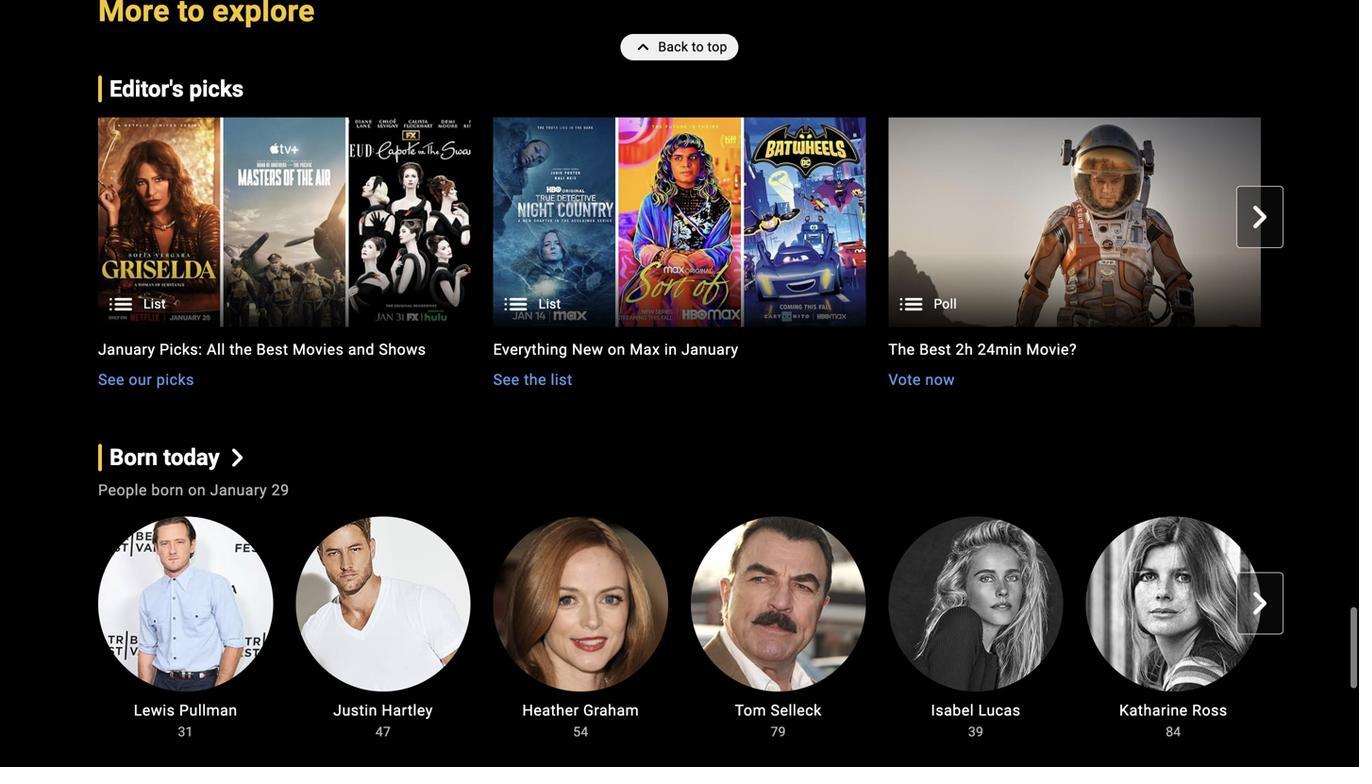 Task type: describe. For each thing, give the bounding box(es) containing it.
54
[[573, 724, 589, 740]]

katharine ross 84
[[1120, 702, 1228, 740]]

31
[[178, 724, 193, 740]]

mackenzie porter image
[[1284, 517, 1360, 692]]

isabel lucas 39
[[931, 702, 1021, 740]]

production art image for best
[[98, 118, 471, 327]]

picks inside button
[[156, 371, 194, 389]]

29
[[272, 481, 289, 499]]

heather
[[523, 702, 579, 720]]

1 chevron right inline image from the top
[[1249, 206, 1272, 229]]

on for january
[[188, 481, 206, 499]]

born
[[151, 481, 184, 499]]

group containing the best 2h 24min movie?
[[889, 118, 1261, 391]]

group containing everything new on max in january
[[493, 118, 866, 391]]

2h
[[956, 341, 974, 359]]

january inside everything new on max in january link
[[682, 341, 739, 359]]

poll group
[[889, 118, 1261, 327]]

list link for in
[[493, 118, 866, 327]]

ross
[[1193, 702, 1228, 720]]

shows
[[379, 341, 426, 359]]

born
[[110, 444, 158, 471]]

justin hartley 47
[[333, 702, 433, 740]]

people
[[98, 481, 147, 499]]

chevron right inline image
[[229, 449, 247, 467]]

2 best from the left
[[920, 341, 952, 359]]

people born on january 29
[[98, 481, 289, 499]]

vote
[[889, 371, 921, 389]]

pullman at tribeca film festival image
[[98, 517, 273, 692]]

see the list
[[493, 371, 573, 389]]

tom selleck at an event for killers (2010) image
[[691, 517, 866, 692]]

editor's
[[110, 75, 184, 102]]

79
[[771, 724, 786, 740]]

january inside january picks: all the best movies and shows link
[[98, 341, 155, 359]]

list for everything
[[539, 297, 561, 312]]

january picks: all the best movies and shows
[[98, 341, 426, 359]]

the best 2h 24min movie?
[[889, 341, 1077, 359]]

back to top button
[[621, 34, 739, 60]]

see our picks
[[98, 371, 194, 389]]

production art image for movie?
[[889, 118, 1261, 327]]

new
[[572, 341, 604, 359]]

see our picks button
[[98, 369, 194, 391]]

the inside see the list button
[[524, 371, 547, 389]]

back
[[658, 39, 688, 55]]

top
[[708, 39, 728, 55]]

to
[[692, 39, 704, 55]]

katharine ross image
[[1086, 517, 1261, 692]]

vote now button
[[889, 369, 955, 391]]

isabel lucas image
[[889, 517, 1064, 692]]

1 horizontal spatial january
[[210, 481, 267, 499]]

our
[[129, 371, 152, 389]]

poll link
[[889, 118, 1261, 327]]

back to top
[[658, 39, 728, 55]]

the best 2h 24min movie? link
[[889, 339, 1261, 361]]

hartley
[[382, 702, 433, 720]]

tom
[[735, 702, 767, 720]]

list link for best
[[98, 118, 471, 327]]



Task type: locate. For each thing, give the bounding box(es) containing it.
0 horizontal spatial see
[[98, 371, 125, 389]]

group
[[76, 118, 1360, 391], [98, 118, 471, 391], [493, 118, 866, 391], [889, 118, 1261, 391], [1284, 118, 1360, 327], [1284, 118, 1360, 327], [76, 517, 1360, 740], [98, 517, 273, 692], [296, 517, 471, 692], [493, 517, 668, 692], [691, 517, 866, 692], [889, 517, 1064, 692], [1086, 517, 1261, 692], [1284, 517, 1360, 692]]

list up 'everything'
[[539, 297, 561, 312]]

isabel
[[931, 702, 974, 720]]

0 vertical spatial picks
[[189, 75, 244, 102]]

list
[[144, 297, 166, 312], [539, 297, 561, 312]]

selleck
[[771, 702, 822, 720]]

best left movies
[[256, 341, 289, 359]]

39
[[969, 724, 984, 740]]

lewis pullman 31
[[134, 702, 238, 740]]

on inside everything new on max in january link
[[608, 341, 626, 359]]

the
[[889, 341, 915, 359]]

movies
[[293, 341, 344, 359]]

2 chevron right inline image from the top
[[1249, 592, 1272, 615]]

list up picks:
[[144, 297, 166, 312]]

poster image
[[493, 118, 866, 327]]

justin
[[333, 702, 378, 720]]

1 list link from the left
[[98, 118, 471, 327]]

everything new on max in january
[[493, 341, 739, 359]]

2 list from the left
[[539, 297, 561, 312]]

editor's picks
[[110, 75, 244, 102]]

see for see the list
[[493, 371, 520, 389]]

0 horizontal spatial on
[[188, 481, 206, 499]]

1 horizontal spatial list link
[[493, 118, 866, 327]]

the left list
[[524, 371, 547, 389]]

in
[[665, 341, 677, 359]]

all
[[207, 341, 225, 359]]

list group for in
[[493, 118, 866, 327]]

0 horizontal spatial best
[[256, 341, 289, 359]]

24min
[[978, 341, 1022, 359]]

1 vertical spatial the
[[524, 371, 547, 389]]

production art image
[[98, 118, 471, 327], [889, 118, 1261, 327]]

january picks: all the best movies and shows link
[[98, 339, 471, 361]]

list
[[551, 371, 573, 389]]

2 list link from the left
[[493, 118, 866, 327]]

1 see from the left
[[98, 371, 125, 389]]

january down chevron right inline icon
[[210, 481, 267, 499]]

0 horizontal spatial production art image
[[98, 118, 471, 327]]

2 horizontal spatial january
[[682, 341, 739, 359]]

best left 2h
[[920, 341, 952, 359]]

see for see our picks
[[98, 371, 125, 389]]

0 horizontal spatial list group
[[98, 118, 471, 327]]

group containing lewis pullman
[[76, 517, 1360, 740]]

2 see from the left
[[493, 371, 520, 389]]

picks:
[[160, 341, 203, 359]]

january right in on the left of page
[[682, 341, 739, 359]]

the inside january picks: all the best movies and shows link
[[230, 341, 252, 359]]

january up the our
[[98, 341, 155, 359]]

2 list group from the left
[[493, 118, 866, 327]]

picks down picks:
[[156, 371, 194, 389]]

best
[[256, 341, 289, 359], [920, 341, 952, 359]]

list link
[[98, 118, 471, 327], [493, 118, 866, 327]]

the
[[230, 341, 252, 359], [524, 371, 547, 389]]

0 horizontal spatial the
[[230, 341, 252, 359]]

1 vertical spatial picks
[[156, 371, 194, 389]]

1 production art image from the left
[[98, 118, 471, 327]]

1 horizontal spatial production art image
[[889, 118, 1261, 327]]

see
[[98, 371, 125, 389], [493, 371, 520, 389]]

0 vertical spatial chevron right inline image
[[1249, 206, 1272, 229]]

everything
[[493, 341, 568, 359]]

see left the our
[[98, 371, 125, 389]]

1 horizontal spatial list
[[539, 297, 561, 312]]

heather graham image
[[493, 517, 668, 692]]

max
[[630, 341, 660, 359]]

poll
[[934, 297, 957, 312]]

on right born
[[188, 481, 206, 499]]

pullman
[[179, 702, 238, 720]]

justin hartley image
[[296, 517, 471, 692]]

1 horizontal spatial the
[[524, 371, 547, 389]]

picks right editor's
[[189, 75, 244, 102]]

see down 'everything'
[[493, 371, 520, 389]]

the right all
[[230, 341, 252, 359]]

now
[[926, 371, 955, 389]]

1 horizontal spatial see
[[493, 371, 520, 389]]

chevron right inline image
[[1249, 206, 1272, 229], [1249, 592, 1272, 615]]

1 vertical spatial chevron right inline image
[[1249, 592, 1272, 615]]

movie?
[[1027, 341, 1077, 359]]

january
[[98, 341, 155, 359], [682, 341, 739, 359], [210, 481, 267, 499]]

born today link
[[98, 444, 247, 472]]

47
[[376, 724, 391, 740]]

1 best from the left
[[256, 341, 289, 359]]

lucas
[[979, 702, 1021, 720]]

list for january
[[144, 297, 166, 312]]

expand less image
[[632, 34, 658, 60]]

0 vertical spatial the
[[230, 341, 252, 359]]

0 horizontal spatial list
[[144, 297, 166, 312]]

on
[[608, 341, 626, 359], [188, 481, 206, 499]]

0 horizontal spatial january
[[98, 341, 155, 359]]

1 horizontal spatial list group
[[493, 118, 866, 327]]

1 vertical spatial on
[[188, 481, 206, 499]]

list group for best
[[98, 118, 471, 327]]

katharine
[[1120, 702, 1188, 720]]

on for max
[[608, 341, 626, 359]]

heather graham 54
[[523, 702, 639, 740]]

tom selleck 79
[[735, 702, 822, 740]]

2 production art image from the left
[[889, 118, 1261, 327]]

1 horizontal spatial on
[[608, 341, 626, 359]]

and
[[348, 341, 375, 359]]

1 horizontal spatial best
[[920, 341, 952, 359]]

everything new on max in january link
[[493, 339, 866, 361]]

1 list from the left
[[144, 297, 166, 312]]

picks
[[189, 75, 244, 102], [156, 371, 194, 389]]

see the list button
[[493, 369, 573, 391]]

on left max
[[608, 341, 626, 359]]

84
[[1166, 724, 1182, 740]]

0 vertical spatial on
[[608, 341, 626, 359]]

graham
[[583, 702, 639, 720]]

vote now
[[889, 371, 955, 389]]

lewis
[[134, 702, 175, 720]]

1 list group from the left
[[98, 118, 471, 327]]

0 horizontal spatial list link
[[98, 118, 471, 327]]

born today
[[110, 444, 220, 471]]

today
[[163, 444, 220, 471]]

list group
[[98, 118, 471, 327], [493, 118, 866, 327]]



Task type: vqa. For each thing, say whether or not it's contained in the screenshot.
justin hartley 47
yes



